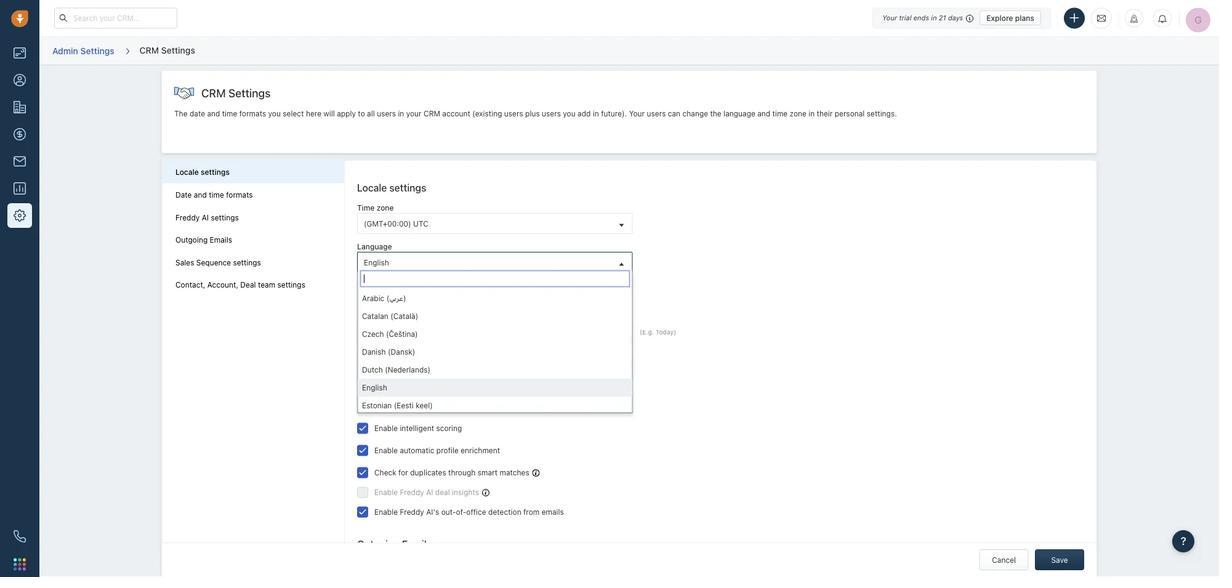 Task type: locate. For each thing, give the bounding box(es) containing it.
0 horizontal spatial freddy ai settings
[[176, 213, 239, 222]]

0 vertical spatial locale settings
[[176, 168, 230, 177]]

1 vertical spatial zone
[[377, 203, 394, 212]]

)
[[674, 329, 677, 336]]

0 horizontal spatial your
[[629, 109, 645, 118]]

2 vertical spatial format
[[395, 368, 418, 376]]

users right all at the top left of page
[[377, 109, 396, 118]]

account,
[[207, 281, 238, 289]]

1 vertical spatial outgoing emails
[[357, 539, 432, 550]]

formats
[[239, 109, 266, 118], [226, 191, 253, 199], [423, 291, 459, 303]]

send email image
[[1098, 13, 1106, 23]]

0 horizontal spatial ai
[[202, 213, 209, 222]]

0 vertical spatial outgoing
[[176, 236, 208, 244]]

1 horizontal spatial outgoing
[[357, 539, 400, 550]]

catalan
[[362, 312, 389, 320]]

outgoing emails link
[[176, 235, 331, 245]]

format up relative date
[[376, 313, 400, 322]]

english down 24-
[[362, 383, 387, 392]]

Search your CRM... text field
[[54, 8, 177, 29]]

0 horizontal spatial emails
[[210, 236, 232, 244]]

1 vertical spatial crm
[[201, 86, 226, 100]]

crm right your
[[424, 109, 440, 118]]

0 vertical spatial crm settings
[[140, 45, 195, 55]]

and
[[207, 109, 220, 118], [758, 109, 771, 118], [194, 191, 207, 199], [381, 291, 398, 303]]

formats down locale settings link at the left top of the page
[[226, 191, 253, 199]]

deal
[[240, 281, 256, 289]]

your left trial
[[883, 14, 898, 22]]

(eesti
[[394, 401, 414, 410]]

phone image
[[14, 530, 26, 543]]

1 vertical spatial locale settings
[[357, 182, 427, 194]]

ai up sequence
[[202, 213, 209, 222]]

crm up date
[[201, 86, 226, 100]]

in left 21
[[932, 14, 937, 22]]

settings right team
[[278, 281, 306, 289]]

1 vertical spatial date and time formats
[[357, 291, 459, 303]]

from
[[524, 508, 540, 516]]

today
[[656, 329, 674, 336]]

ai left deal on the left bottom of the page
[[426, 488, 433, 497]]

time up (gmt+00:00)
[[357, 203, 375, 212]]

0 vertical spatial outgoing emails
[[176, 236, 232, 244]]

1 horizontal spatial emails
[[402, 539, 432, 550]]

dutch (nederlands) option
[[358, 361, 633, 379]]

time zone
[[357, 203, 394, 212]]

your
[[406, 109, 422, 118]]

(gmt+00:00) utc
[[364, 219, 429, 228]]

2 vertical spatial ai
[[426, 488, 433, 497]]

relative date link
[[358, 323, 632, 343]]

freddy ai settings up intelligent
[[357, 401, 441, 413]]

1 vertical spatial outgoing
[[357, 539, 400, 550]]

1 horizontal spatial outgoing emails
[[357, 539, 432, 550]]

1 horizontal spatial date and time formats
[[357, 291, 459, 303]]

outgoing emails down ai's at bottom
[[357, 539, 432, 550]]

personal
[[835, 109, 865, 118]]

crm down search your crm... text box
[[140, 45, 159, 55]]

2 horizontal spatial crm
[[424, 109, 440, 118]]

2 vertical spatial crm
[[424, 109, 440, 118]]

outgoing
[[176, 236, 208, 244], [357, 539, 400, 550]]

catalan (català) option
[[358, 308, 633, 325]]

arabic (عربي)
[[362, 294, 406, 303]]

outgoing emails up sequence
[[176, 236, 232, 244]]

0 horizontal spatial zone
[[377, 203, 394, 212]]

relative date
[[364, 329, 419, 337]]

1 vertical spatial freddy ai settings
[[357, 401, 441, 413]]

crm settings up date
[[201, 86, 271, 100]]

in left your
[[398, 109, 404, 118]]

date and time formats down locale settings link at the left top of the page
[[176, 191, 253, 199]]

you left select
[[268, 109, 281, 118]]

outgoing emails
[[176, 236, 232, 244], [357, 539, 432, 550]]

1 horizontal spatial freddy ai settings
[[357, 401, 441, 413]]

your
[[883, 14, 898, 22], [629, 109, 645, 118]]

1 horizontal spatial locale
[[357, 182, 387, 194]]

0 vertical spatial date and time formats
[[176, 191, 253, 199]]

users right plus
[[542, 109, 561, 118]]

ai left the keel)
[[392, 401, 401, 413]]

intelligent
[[400, 424, 434, 432]]

1 horizontal spatial crm
[[201, 86, 226, 100]]

days
[[949, 14, 964, 22]]

add
[[578, 109, 591, 118]]

duplicates
[[410, 468, 446, 477]]

1 you from the left
[[268, 109, 281, 118]]

all
[[367, 109, 375, 118]]

1 time from the top
[[357, 203, 375, 212]]

time up dutch at the left of the page
[[357, 352, 375, 361]]

1 horizontal spatial ai
[[392, 401, 401, 413]]

czech (čeština) option
[[358, 325, 633, 343]]

your right future).
[[629, 109, 645, 118]]

locale settings up 'date and time formats' link
[[176, 168, 230, 177]]

0 horizontal spatial outgoing
[[176, 236, 208, 244]]

check
[[375, 468, 397, 477]]

0 horizontal spatial locale settings
[[176, 168, 230, 177]]

locale settings up time zone
[[357, 182, 427, 194]]

format for time format
[[377, 352, 401, 361]]

through
[[449, 468, 476, 477]]

time for time zone
[[357, 203, 375, 212]]

4 enable from the top
[[375, 508, 398, 516]]

freddy ai settings up sequence
[[176, 213, 239, 222]]

0 vertical spatial locale
[[176, 168, 199, 177]]

outgoing inside "link"
[[176, 236, 208, 244]]

2 horizontal spatial ai
[[426, 488, 433, 497]]

formats right (عربي)
[[423, 291, 459, 303]]

0 horizontal spatial locale
[[176, 168, 199, 177]]

date and time formats
[[176, 191, 253, 199], [357, 291, 459, 303]]

freddy left (eesti on the left bottom of page
[[357, 401, 389, 413]]

2 time from the top
[[357, 352, 375, 361]]

outgoing emails inside "link"
[[176, 236, 232, 244]]

emails down ai's at bottom
[[402, 539, 432, 550]]

your trial ends in 21 days
[[883, 14, 964, 22]]

format up dutch (nederlands)
[[377, 352, 401, 361]]

freddy ai settings
[[176, 213, 239, 222], [357, 401, 441, 413]]

0 vertical spatial time
[[357, 203, 375, 212]]

ai
[[202, 213, 209, 222], [392, 401, 401, 413], [426, 488, 433, 497]]

locale settings
[[176, 168, 230, 177], [357, 182, 427, 194]]

and right date
[[207, 109, 220, 118]]

1 horizontal spatial zone
[[790, 109, 807, 118]]

matches
[[500, 468, 530, 477]]

sales sequence settings
[[176, 258, 261, 267]]

czech (čeština)
[[362, 330, 418, 338]]

english inside option
[[362, 383, 387, 392]]

0 horizontal spatial you
[[268, 109, 281, 118]]

save
[[1052, 556, 1069, 564]]

in right 'add'
[[593, 109, 599, 118]]

0 vertical spatial zone
[[790, 109, 807, 118]]

english option
[[358, 379, 633, 397]]

english
[[364, 258, 389, 267], [362, 383, 387, 392]]

0 vertical spatial format
[[376, 313, 400, 322]]

format for date format
[[376, 313, 400, 322]]

1 users from the left
[[377, 109, 396, 118]]

date format
[[357, 313, 400, 322]]

1 vertical spatial emails
[[402, 539, 432, 550]]

1 horizontal spatial locale settings
[[357, 182, 427, 194]]

crm settings
[[140, 45, 195, 55], [201, 86, 271, 100]]

trial
[[900, 14, 912, 22]]

the
[[174, 109, 188, 118]]

1 vertical spatial formats
[[226, 191, 253, 199]]

freddy left ai's at bottom
[[400, 508, 424, 516]]

emails
[[210, 236, 232, 244], [402, 539, 432, 550]]

settings
[[201, 168, 230, 177], [390, 182, 427, 194], [211, 213, 239, 222], [233, 258, 261, 267], [278, 281, 306, 289], [404, 401, 441, 413]]

select
[[283, 109, 304, 118]]

1 vertical spatial english
[[362, 383, 387, 392]]

sequence
[[196, 258, 231, 267]]

zone up (gmt+00:00)
[[377, 203, 394, 212]]

0 vertical spatial emails
[[210, 236, 232, 244]]

(
[[640, 329, 643, 336]]

0 vertical spatial ai
[[202, 213, 209, 222]]

0 vertical spatial crm
[[140, 45, 159, 55]]

formats left select
[[239, 109, 266, 118]]

1 vertical spatial date
[[357, 291, 379, 303]]

in left their on the top of page
[[809, 109, 815, 118]]

admin settings link
[[52, 41, 115, 60]]

1 horizontal spatial you
[[563, 109, 576, 118]]

2 you from the left
[[563, 109, 576, 118]]

emails up the sales sequence settings at the top of the page
[[210, 236, 232, 244]]

team
[[258, 281, 275, 289]]

1 vertical spatial your
[[629, 109, 645, 118]]

english link
[[358, 253, 632, 272]]

hour
[[377, 368, 393, 376]]

what's new image
[[1130, 14, 1139, 23]]

0 horizontal spatial outgoing emails
[[176, 236, 232, 244]]

settings.
[[867, 109, 897, 118]]

utc
[[413, 219, 429, 228]]

you left 'add'
[[563, 109, 576, 118]]

0 horizontal spatial crm settings
[[140, 45, 195, 55]]

emails inside outgoing emails "link"
[[210, 236, 232, 244]]

crm settings down search your crm... text box
[[140, 45, 195, 55]]

24-
[[364, 368, 377, 376]]

users left plus
[[504, 109, 523, 118]]

sales sequence settings link
[[176, 258, 331, 267]]

contact, account, deal team settings
[[176, 281, 306, 289]]

2 enable from the top
[[375, 446, 398, 455]]

users left can
[[647, 109, 666, 118]]

list box
[[358, 290, 633, 415]]

0 horizontal spatial date and time formats
[[176, 191, 253, 199]]

0 vertical spatial your
[[883, 14, 898, 22]]

1 vertical spatial locale
[[357, 182, 387, 194]]

1 vertical spatial time
[[357, 352, 375, 361]]

time for time format
[[357, 352, 375, 361]]

date and time formats inside 'date and time formats' link
[[176, 191, 253, 199]]

cancel button
[[980, 550, 1029, 570]]

1 vertical spatial format
[[377, 352, 401, 361]]

(català)
[[391, 312, 418, 320]]

time
[[222, 109, 237, 118], [773, 109, 788, 118], [209, 191, 224, 199], [401, 291, 421, 303]]

crm
[[140, 45, 159, 55], [201, 86, 226, 100], [424, 109, 440, 118]]

the date and time formats you select here will apply to all users in your crm account (existing users plus users you add in future). your users can change the language and time zone in their personal settings.
[[174, 109, 897, 118]]

1 enable from the top
[[375, 424, 398, 432]]

date and time formats up the (català)
[[357, 291, 459, 303]]

1 horizontal spatial crm settings
[[201, 86, 271, 100]]

locale up time zone
[[357, 182, 387, 194]]

english down language
[[364, 258, 389, 267]]

locale down the
[[176, 168, 199, 177]]

4 users from the left
[[647, 109, 666, 118]]

date
[[190, 109, 205, 118]]

admin settings
[[52, 45, 114, 56]]

date
[[400, 329, 419, 337]]

3 enable from the top
[[375, 488, 398, 497]]

None text field
[[360, 270, 630, 287]]

freshworks switcher image
[[14, 558, 26, 571]]

format down (dansk)
[[395, 368, 418, 376]]

automatic
[[400, 446, 435, 455]]

zone left their on the top of page
[[790, 109, 807, 118]]



Task type: describe. For each thing, give the bounding box(es) containing it.
time right language
[[773, 109, 788, 118]]

freddy down the for
[[400, 488, 424, 497]]

scoring
[[436, 424, 462, 432]]

arabic
[[362, 294, 385, 303]]

office
[[467, 508, 486, 516]]

( e.g. today )
[[640, 329, 677, 336]]

3 users from the left
[[542, 109, 561, 118]]

profile
[[437, 446, 459, 455]]

(عربي)
[[387, 294, 406, 303]]

enable automatic profile enrichment
[[375, 446, 500, 455]]

danish (dansk) option
[[358, 343, 633, 361]]

ends
[[914, 14, 930, 22]]

e.g.
[[643, 329, 654, 336]]

settings up 'date and time formats' link
[[201, 168, 230, 177]]

their
[[817, 109, 833, 118]]

czech
[[362, 330, 384, 338]]

keel)
[[416, 401, 433, 410]]

out-
[[441, 508, 456, 516]]

enable for enable automatic profile enrichment
[[375, 446, 398, 455]]

insights
[[452, 488, 479, 497]]

freddy up "sales"
[[176, 213, 200, 222]]

time format
[[357, 352, 401, 361]]

enable for enable freddy ai's out-of-office detection from emails
[[375, 508, 398, 516]]

time up the (català)
[[401, 291, 421, 303]]

1 horizontal spatial settings
[[161, 45, 195, 55]]

explore plans
[[987, 14, 1035, 22]]

24-hour format link
[[358, 362, 632, 382]]

estonian (eesti keel)
[[362, 401, 433, 410]]

24-hour format
[[364, 368, 418, 376]]

dutch
[[362, 365, 383, 374]]

apply
[[337, 109, 356, 118]]

(gmt+00:00)
[[364, 219, 411, 228]]

2 users from the left
[[504, 109, 523, 118]]

language
[[724, 109, 756, 118]]

(existing
[[473, 109, 502, 118]]

2 vertical spatial formats
[[423, 291, 459, 303]]

1 vertical spatial crm settings
[[201, 86, 271, 100]]

emails
[[542, 508, 564, 516]]

phone element
[[7, 524, 32, 549]]

locale settings link
[[176, 168, 331, 177]]

1 vertical spatial ai
[[392, 401, 401, 413]]

save button
[[1036, 550, 1085, 570]]

enrichment
[[461, 446, 500, 455]]

plans
[[1016, 14, 1035, 22]]

contact,
[[176, 281, 205, 289]]

of-
[[456, 508, 467, 516]]

and down locale settings link at the left top of the page
[[194, 191, 207, 199]]

language
[[357, 242, 392, 251]]

enable intelligent scoring
[[375, 424, 462, 432]]

arabic (عربي) option
[[358, 290, 633, 308]]

(dansk)
[[388, 348, 415, 356]]

(čeština)
[[386, 330, 418, 338]]

1 horizontal spatial your
[[883, 14, 898, 22]]

estonian (eesti keel) option
[[358, 397, 633, 415]]

change
[[683, 109, 708, 118]]

contact, account, deal team settings link
[[176, 280, 331, 290]]

freddy ai's insights come from deals you've closed before: the number of calls made for those deals, emails sent and received, meetings scheduled, and the average age of those successful deals image
[[482, 489, 490, 496]]

smart
[[478, 468, 498, 477]]

account
[[443, 109, 471, 118]]

enable freddy ai deal insights
[[375, 488, 479, 497]]

settings up (gmt+00:00) utc
[[390, 182, 427, 194]]

and up catalan (català)
[[381, 291, 398, 303]]

danish
[[362, 348, 386, 356]]

0 vertical spatial freddy ai settings
[[176, 213, 239, 222]]

settings down 'date and time formats' link
[[211, 213, 239, 222]]

settings inside 'link'
[[278, 281, 306, 289]]

explore
[[987, 14, 1014, 22]]

and right language
[[758, 109, 771, 118]]

ai's
[[426, 508, 439, 516]]

sales
[[176, 258, 194, 267]]

freddy ai settings link
[[176, 213, 331, 222]]

will
[[324, 109, 335, 118]]

locale settings inside locale settings link
[[176, 168, 230, 177]]

admin
[[52, 45, 78, 56]]

the
[[711, 109, 722, 118]]

2 horizontal spatial settings
[[229, 86, 271, 100]]

list box containing arabic (عربي)
[[358, 290, 633, 415]]

0 vertical spatial formats
[[239, 109, 266, 118]]

time down locale settings link at the left top of the page
[[209, 191, 224, 199]]

0 horizontal spatial crm
[[140, 45, 159, 55]]

settings up enable intelligent scoring
[[404, 401, 441, 413]]

danish (dansk)
[[362, 348, 415, 356]]

time right date
[[222, 109, 237, 118]]

0 horizontal spatial settings
[[80, 45, 114, 56]]

21
[[939, 14, 947, 22]]

for
[[399, 468, 408, 477]]

0 vertical spatial english
[[364, 258, 389, 267]]

explore plans link
[[980, 10, 1042, 25]]

future).
[[601, 109, 627, 118]]

here
[[306, 109, 322, 118]]

can
[[668, 109, 681, 118]]

detection
[[489, 508, 522, 516]]

(gmt+00:00) utc link
[[358, 214, 632, 233]]

freddy ai finds duplicates by misspellings and extra spaces image
[[533, 469, 540, 477]]

2 vertical spatial date
[[357, 313, 374, 322]]

cancel
[[993, 556, 1016, 564]]

enable for enable freddy ai deal insights
[[375, 488, 398, 497]]

catalan (català)
[[362, 312, 418, 320]]

enable for enable intelligent scoring
[[375, 424, 398, 432]]

plus
[[526, 109, 540, 118]]

date and time formats link
[[176, 190, 331, 200]]

(nederlands)
[[385, 365, 431, 374]]

0 vertical spatial date
[[176, 191, 192, 199]]

settings up "deal"
[[233, 258, 261, 267]]

check for duplicates through smart matches
[[375, 468, 530, 477]]



Task type: vqa. For each thing, say whether or not it's contained in the screenshot.
the leftmost Reply-
no



